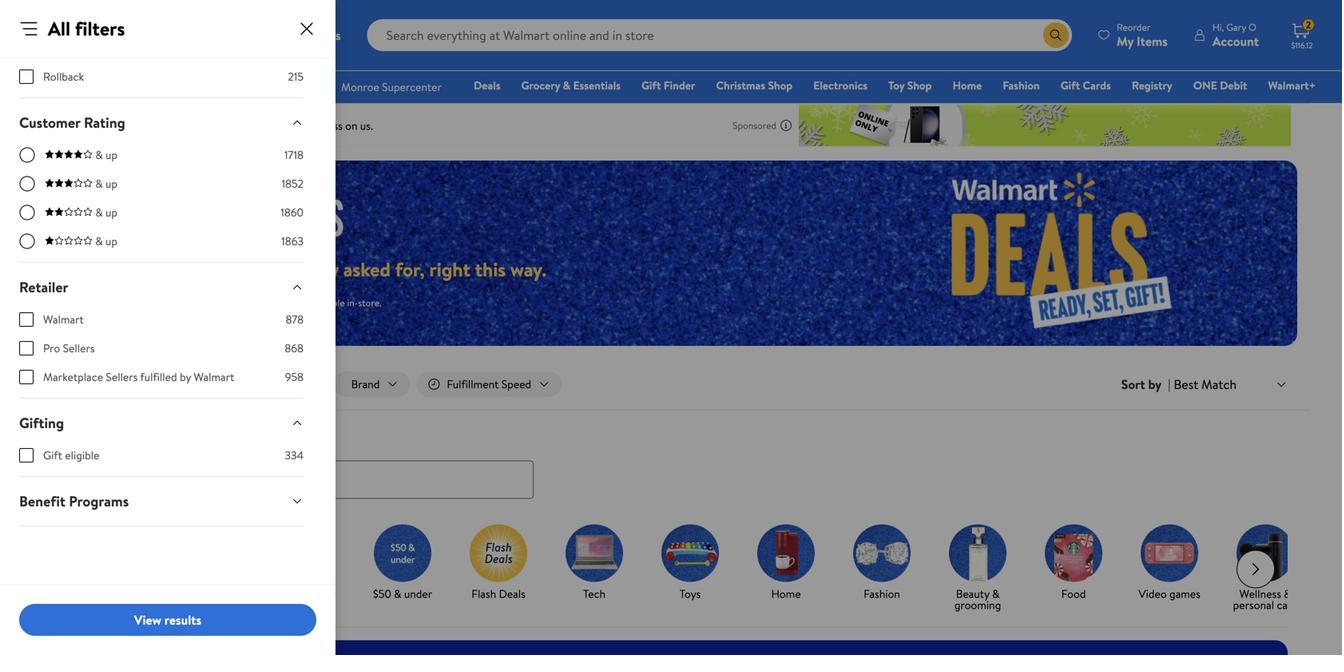 Task type: describe. For each thing, give the bounding box(es) containing it.
flash deals
[[472, 586, 526, 602]]

filters inside dialog
[[75, 15, 125, 42]]

gifting
[[19, 413, 64, 433]]

878
[[286, 312, 304, 327]]

one debit link
[[1187, 77, 1255, 94]]

for,
[[395, 256, 425, 283]]

$10 & under
[[183, 586, 239, 602]]

walmart+
[[1269, 78, 1317, 93]]

while
[[64, 296, 87, 310]]

shop toys. image
[[662, 525, 719, 582]]

2 out of 5 stars and up, 1860 items radio
[[19, 205, 35, 221]]

electronics
[[814, 78, 868, 93]]

they
[[302, 256, 339, 283]]

0 vertical spatial deals
[[474, 78, 501, 93]]

care
[[1278, 598, 1299, 613]]

1 vertical spatial fashion
[[864, 586, 901, 602]]

up for 1863
[[106, 233, 118, 249]]

in-store
[[180, 376, 218, 392]]

programs
[[69, 492, 129, 512]]

view
[[134, 611, 162, 629]]

958
[[285, 369, 304, 385]]

supplies
[[89, 296, 122, 310]]

toy
[[889, 78, 905, 93]]

gift cards
[[1061, 78, 1112, 93]]

0 horizontal spatial home
[[772, 586, 801, 602]]

may
[[262, 296, 279, 310]]

shop wellness and self-care. image
[[1237, 525, 1295, 582]]

gift for gift cards
[[1061, 78, 1081, 93]]

finder
[[664, 78, 696, 93]]

benefit programs button
[[6, 477, 317, 526]]

$10
[[183, 586, 198, 602]]

flash
[[472, 586, 496, 602]]

wellness & personal care link
[[1225, 525, 1308, 614]]

deals link
[[467, 77, 508, 94]]

all filters inside all filters button
[[82, 376, 125, 392]]

334
[[285, 448, 304, 463]]

1 horizontal spatial home
[[953, 78, 983, 93]]

2 vertical spatial deals
[[499, 586, 526, 602]]

grocery & essentials
[[522, 78, 621, 93]]

1 horizontal spatial fashion link
[[996, 77, 1048, 94]]

under for $10 & under
[[211, 586, 239, 602]]

wellness & personal care
[[1234, 586, 1299, 613]]

gift for gift eligible
[[43, 448, 62, 463]]

shop twenty-five dollars and under. image
[[278, 525, 336, 582]]

results
[[165, 611, 202, 629]]

grocery & essentials link
[[514, 77, 628, 94]]

0 vertical spatial home link
[[946, 77, 990, 94]]

filters inside button
[[97, 376, 125, 392]]

fashion image
[[854, 525, 911, 582]]

next slide for chipmodulewithimages list image
[[1237, 550, 1276, 589]]

get it by christmas link
[[74, 525, 157, 614]]

available
[[310, 296, 345, 310]]

all filters dialog
[[0, 0, 336, 655]]

shop ten dollars and under. image
[[182, 525, 240, 582]]

benefit
[[19, 492, 66, 512]]

eligible
[[65, 448, 99, 463]]

electronics link
[[807, 77, 875, 94]]

$50
[[373, 586, 392, 602]]

right
[[430, 256, 471, 283]]

store.
[[358, 296, 382, 310]]

store
[[193, 376, 218, 392]]

search image
[[64, 474, 77, 487]]

sellers for marketplace
[[106, 369, 138, 385]]

3 out of 5 stars and up, 1852 items radio
[[19, 176, 35, 192]]

1863
[[282, 233, 304, 249]]

all inside button
[[82, 376, 94, 392]]

fulfilled
[[140, 369, 177, 385]]

no
[[143, 296, 156, 310]]

video
[[1139, 586, 1167, 602]]

pro
[[43, 341, 60, 356]]

gift finder link
[[635, 77, 703, 94]]

0 horizontal spatial home link
[[745, 525, 828, 603]]

customer rating option group
[[19, 147, 304, 262]]

shop food image
[[1046, 525, 1103, 582]]

& up for 1860
[[95, 205, 118, 220]]

retailer button
[[6, 263, 317, 312]]

grocery
[[522, 78, 561, 93]]

1 horizontal spatial walmart
[[194, 369, 234, 385]]

get it by christmas
[[91, 586, 139, 613]]

marketplace sellers fulfilled by walmart
[[43, 369, 234, 385]]

checks.
[[176, 296, 206, 310]]

personal
[[1234, 598, 1275, 613]]

$50 & under link
[[361, 525, 444, 603]]

1 out of 5 stars and up, 1863 items radio
[[19, 233, 35, 249]]

shop video games. image
[[1141, 525, 1199, 582]]

1 horizontal spatial walmart black friday deals for days image
[[842, 161, 1298, 346]]

registry
[[1132, 78, 1173, 93]]

retailer
[[19, 277, 68, 297]]

shop for toy shop
[[908, 78, 932, 93]]

1718
[[285, 147, 304, 163]]

$25
[[278, 586, 295, 602]]

asked
[[344, 256, 391, 283]]

while supplies last. no rain checks. select items may not be available in-store.
[[64, 296, 382, 310]]

under for $25 & under
[[308, 586, 336, 602]]

registry link
[[1125, 77, 1180, 94]]

sort by |
[[1122, 376, 1171, 393]]

flash deals image
[[470, 525, 528, 582]]



Task type: locate. For each thing, give the bounding box(es) containing it.
0 horizontal spatial walmart black friday deals for days image
[[64, 197, 358, 237]]

deals left the grocery
[[474, 78, 501, 93]]

1 horizontal spatial by
[[180, 369, 191, 385]]

4 out of 5 stars and up, 1718 items radio
[[19, 147, 35, 163]]

Deals search field
[[32, 429, 1311, 499]]

close panel image
[[297, 19, 317, 38]]

walmart+ link
[[1262, 77, 1324, 94]]

1 vertical spatial deals
[[51, 429, 86, 449]]

all filters button
[[51, 372, 143, 397]]

under right $10
[[211, 586, 239, 602]]

toy shop
[[889, 78, 932, 93]]

1 horizontal spatial shop
[[908, 78, 932, 93]]

by right it
[[125, 586, 136, 602]]

gift
[[642, 78, 661, 93], [1061, 78, 1081, 93], [43, 448, 62, 463]]

walmart right in-
[[194, 369, 234, 385]]

0 vertical spatial christmas
[[716, 78, 766, 93]]

way.
[[511, 256, 547, 283]]

0 horizontal spatial fashion link
[[841, 525, 924, 603]]

all filters up rollback
[[48, 15, 125, 42]]

games
[[1170, 586, 1201, 602]]

4 & up from the top
[[95, 233, 118, 249]]

filters left fulfilled
[[97, 376, 125, 392]]

2 under from the left
[[308, 586, 336, 602]]

& up for 1718
[[95, 147, 118, 163]]

home image
[[758, 525, 815, 582]]

gift inside gift finder link
[[642, 78, 661, 93]]

1 horizontal spatial gift
[[642, 78, 661, 93]]

0 vertical spatial all
[[48, 15, 70, 42]]

walmart down while
[[43, 312, 84, 327]]

0 horizontal spatial all
[[48, 15, 70, 42]]

0 vertical spatial all filters
[[48, 15, 125, 42]]

shop tech. image
[[566, 525, 623, 582]]

gift for gift finder
[[642, 78, 661, 93]]

gift left eligible
[[43, 448, 62, 463]]

0 vertical spatial sellers
[[63, 341, 95, 356]]

under inside $25 & under link
[[308, 586, 336, 602]]

essentials
[[573, 78, 621, 93]]

0 horizontal spatial by
[[125, 586, 136, 602]]

shop
[[768, 78, 793, 93], [908, 78, 932, 93]]

toy shop link
[[882, 77, 940, 94]]

under for $50 & under
[[404, 586, 433, 602]]

this
[[475, 256, 506, 283]]

under right $25
[[308, 586, 336, 602]]

1 vertical spatial sellers
[[106, 369, 138, 385]]

1 up from the top
[[106, 147, 118, 163]]

0 horizontal spatial sellers
[[63, 341, 95, 356]]

gift cards link
[[1054, 77, 1119, 94]]

1 & up from the top
[[95, 147, 118, 163]]

marketplace
[[43, 369, 103, 385]]

food
[[1062, 586, 1087, 602]]

1 vertical spatial filters
[[97, 376, 125, 392]]

sort
[[1122, 376, 1146, 393]]

0 horizontal spatial under
[[211, 586, 239, 602]]

toys
[[680, 586, 701, 602]]

tech
[[584, 586, 606, 602]]

video games link
[[1129, 525, 1212, 603]]

christmas inside christmas shop link
[[716, 78, 766, 93]]

items
[[237, 296, 259, 310]]

view results
[[134, 611, 202, 629]]

gift inside all filters dialog
[[43, 448, 62, 463]]

1 vertical spatial christmas
[[91, 598, 139, 613]]

$50 & under
[[373, 586, 433, 602]]

2 horizontal spatial gift
[[1061, 78, 1081, 93]]

by inside get it by christmas
[[125, 586, 136, 602]]

1 under from the left
[[211, 586, 239, 602]]

0 vertical spatial fashion link
[[996, 77, 1048, 94]]

cards
[[1083, 78, 1112, 93]]

under
[[211, 586, 239, 602], [308, 586, 336, 602], [404, 586, 433, 602]]

christmas inside get it by christmas link
[[91, 598, 139, 613]]

home down home image
[[772, 586, 801, 602]]

sellers right pro
[[63, 341, 95, 356]]

None checkbox
[[19, 70, 34, 84], [19, 341, 34, 356], [19, 370, 34, 384], [19, 448, 34, 463], [19, 70, 34, 84], [19, 341, 34, 356], [19, 370, 34, 384], [19, 448, 34, 463]]

0 vertical spatial home
[[953, 78, 983, 93]]

major savings on everything they asked for, right this way.
[[64, 256, 547, 283]]

it
[[115, 586, 122, 602]]

& inside beauty & grooming
[[993, 586, 1000, 602]]

shop for christmas shop
[[768, 78, 793, 93]]

sponsored
[[733, 119, 777, 132]]

0 horizontal spatial walmart
[[43, 312, 84, 327]]

tech link
[[553, 525, 636, 603]]

$25 & under
[[278, 586, 336, 602]]

1 horizontal spatial christmas
[[716, 78, 766, 93]]

filters up rollback
[[75, 15, 125, 42]]

savings
[[117, 256, 177, 283]]

everything
[[208, 256, 298, 283]]

fashion
[[1003, 78, 1040, 93], [864, 586, 901, 602]]

1 horizontal spatial all
[[82, 376, 94, 392]]

home link
[[946, 77, 990, 94], [745, 525, 828, 603]]

deals right flash
[[499, 586, 526, 602]]

1860
[[281, 205, 304, 220]]

in-store button
[[149, 372, 235, 397]]

gift finder
[[642, 78, 696, 93]]

all filters down the pro sellers
[[82, 376, 125, 392]]

& up for 1863
[[95, 233, 118, 249]]

2 up from the top
[[106, 176, 118, 191]]

walmart image
[[26, 22, 129, 48]]

walmart black friday deals for days image
[[842, 161, 1298, 346], [64, 197, 358, 237]]

by left store
[[180, 369, 191, 385]]

get gifts in time for christmas. image
[[86, 525, 144, 582]]

by
[[180, 369, 191, 385], [1149, 376, 1162, 393], [125, 586, 136, 602]]

toys link
[[649, 525, 732, 603]]

& up for 1852
[[95, 176, 118, 191]]

0 horizontal spatial fashion
[[864, 586, 901, 602]]

major
[[64, 256, 112, 283]]

gift left cards
[[1061, 78, 1081, 93]]

fashion left gift cards
[[1003, 78, 1040, 93]]

up for 1718
[[106, 147, 118, 163]]

2 horizontal spatial by
[[1149, 376, 1162, 393]]

1 horizontal spatial sellers
[[106, 369, 138, 385]]

up for 1860
[[106, 205, 118, 220]]

shop beauty and grooming. image
[[950, 525, 1007, 582]]

gifting button
[[6, 399, 317, 448]]

0 vertical spatial filters
[[75, 15, 125, 42]]

video games
[[1139, 586, 1201, 602]]

1 vertical spatial all
[[82, 376, 94, 392]]

beauty & grooming
[[955, 586, 1002, 613]]

0 vertical spatial walmart
[[43, 312, 84, 327]]

3 & up from the top
[[95, 205, 118, 220]]

2 horizontal spatial under
[[404, 586, 433, 602]]

None checkbox
[[19, 313, 34, 327]]

under right "$50"
[[404, 586, 433, 602]]

4 up from the top
[[106, 233, 118, 249]]

get
[[94, 586, 112, 602]]

under inside $50 & under link
[[404, 586, 433, 602]]

3 under from the left
[[404, 586, 433, 602]]

fashion link
[[996, 77, 1048, 94], [841, 525, 924, 603]]

shop fifty dollars and under. image
[[374, 525, 432, 582]]

0 vertical spatial fashion
[[1003, 78, 1040, 93]]

sellers for pro
[[63, 341, 95, 356]]

1 vertical spatial walmart
[[194, 369, 234, 385]]

view results button
[[19, 604, 317, 636]]

flash deals link
[[457, 525, 540, 603]]

1 vertical spatial home link
[[745, 525, 828, 603]]

sellers left fulfilled
[[106, 369, 138, 385]]

all inside dialog
[[48, 15, 70, 42]]

1 horizontal spatial home link
[[946, 77, 990, 94]]

Search search field
[[367, 19, 1073, 51]]

1 shop from the left
[[768, 78, 793, 93]]

&
[[563, 78, 571, 93], [95, 147, 103, 163], [95, 176, 103, 191], [95, 205, 103, 220], [95, 233, 103, 249], [201, 586, 209, 602], [298, 586, 305, 602], [394, 586, 402, 602], [993, 586, 1000, 602], [1285, 586, 1292, 602]]

rain
[[158, 296, 174, 310]]

Search in deals search field
[[51, 461, 534, 499]]

1 horizontal spatial under
[[308, 586, 336, 602]]

2
[[1307, 18, 1312, 32]]

$25 & under link
[[265, 525, 349, 603]]

3 up from the top
[[106, 205, 118, 220]]

gift inside "gift cards" link
[[1061, 78, 1081, 93]]

1 horizontal spatial fashion
[[1003, 78, 1040, 93]]

up for 1852
[[106, 176, 118, 191]]

beauty
[[957, 586, 990, 602]]

benefit programs
[[19, 492, 129, 512]]

shop right 'toy'
[[908, 78, 932, 93]]

sellers
[[63, 341, 95, 356], [106, 369, 138, 385]]

on
[[182, 256, 203, 283]]

& inside wellness & personal care
[[1285, 586, 1292, 602]]

select
[[208, 296, 234, 310]]

under inside the $10 & under link
[[211, 586, 239, 602]]

fashion down fashion image
[[864, 586, 901, 602]]

pro sellers
[[43, 341, 95, 356]]

rollback
[[43, 69, 84, 84]]

deals inside search box
[[51, 429, 86, 449]]

deals up search icon
[[51, 429, 86, 449]]

gift left finder
[[642, 78, 661, 93]]

all up rollback
[[48, 15, 70, 42]]

debit
[[1221, 78, 1248, 93]]

1 vertical spatial home
[[772, 586, 801, 602]]

2 & up from the top
[[95, 176, 118, 191]]

christmas shop
[[716, 78, 793, 93]]

beauty & grooming link
[[937, 525, 1020, 614]]

1 vertical spatial fashion link
[[841, 525, 924, 603]]

0 horizontal spatial shop
[[768, 78, 793, 93]]

one
[[1194, 78, 1218, 93]]

215
[[288, 69, 304, 84]]

gift eligible
[[43, 448, 99, 463]]

one debit
[[1194, 78, 1248, 93]]

1 vertical spatial all filters
[[82, 376, 125, 392]]

home right toy shop
[[953, 78, 983, 93]]

by left |
[[1149, 376, 1162, 393]]

sort and filter section element
[[32, 359, 1311, 410]]

christmas
[[716, 78, 766, 93], [91, 598, 139, 613]]

& up
[[95, 147, 118, 163], [95, 176, 118, 191], [95, 205, 118, 220], [95, 233, 118, 249]]

2 shop from the left
[[908, 78, 932, 93]]

customer rating button
[[6, 98, 317, 147]]

1852
[[282, 176, 304, 191]]

by inside sort and filter section element
[[1149, 376, 1162, 393]]

rating
[[84, 113, 125, 133]]

none checkbox inside retailer group
[[19, 313, 34, 327]]

all down the pro sellers
[[82, 376, 94, 392]]

|
[[1169, 376, 1171, 393]]

Walmart Site-Wide search field
[[367, 19, 1073, 51]]

retailer group
[[19, 312, 304, 398]]

not
[[281, 296, 295, 310]]

by inside retailer group
[[180, 369, 191, 385]]

all filters inside all filters dialog
[[48, 15, 125, 42]]

shop up sponsored
[[768, 78, 793, 93]]

home
[[953, 78, 983, 93], [772, 586, 801, 602]]

0 horizontal spatial gift
[[43, 448, 62, 463]]

0 horizontal spatial christmas
[[91, 598, 139, 613]]



Task type: vqa. For each thing, say whether or not it's contained in the screenshot.
'view results'
yes



